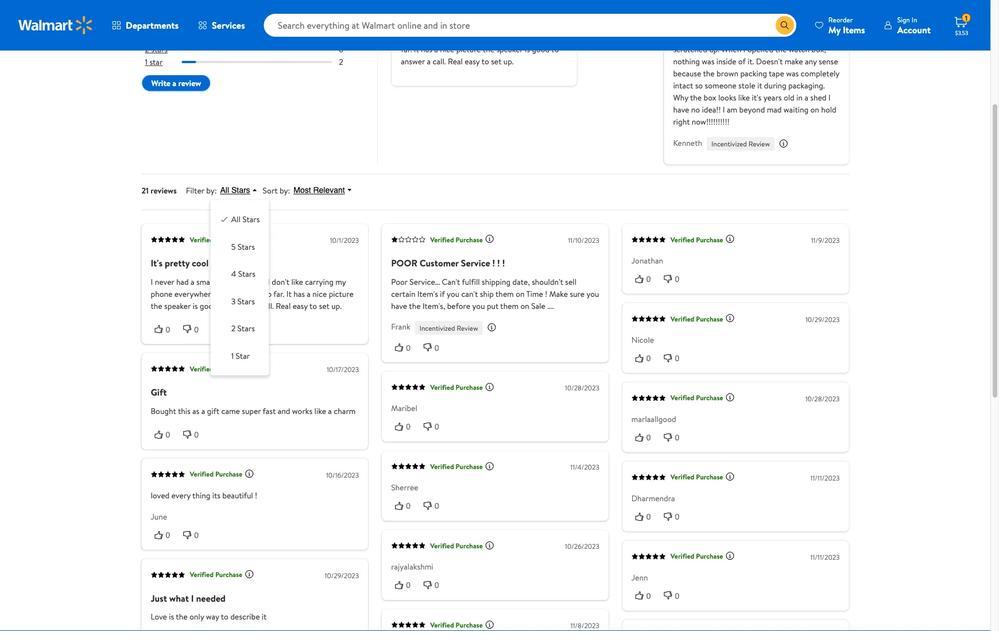 Task type: describe. For each thing, give the bounding box(es) containing it.
years
[[764, 92, 782, 103]]

reorder my items
[[829, 15, 866, 36]]

completely
[[801, 68, 840, 79]]

1 vertical spatial all stars
[[231, 214, 260, 225]]

incentivized for kenneth
[[712, 139, 748, 149]]

reviews
[[151, 185, 177, 196]]

packaging.
[[789, 80, 825, 91]]

of
[[739, 56, 746, 67]]

walmart image
[[18, 16, 93, 34]]

10/1/2023
[[330, 236, 359, 246]]

most relevant
[[294, 186, 345, 195]]

filthy
[[799, 32, 817, 43]]

idea!!
[[703, 104, 721, 115]]

pretty for it's pretty cool i never had a smart watch before. i don't like carrying my phone everywhere. i really like it so far. it has a nice picture the speaker is good to answer a call. real easy to set up.
[[415, 3, 440, 15]]

0 vertical spatial 10/29/2023
[[806, 315, 840, 325]]

any
[[806, 56, 818, 67]]

so inside i never had a smart watch before. i don't like carrying my phone everywhere. i really like it so far. it has a nice picture the speaker is good to answer a call. real easy to set up.
[[264, 288, 272, 300]]

0 vertical spatial them
[[496, 288, 514, 300]]

in
[[912, 15, 918, 24]]

far. inside i never had a smart watch before. i don't like carrying my phone everywhere. i really like it so far. it has a nice picture the speaker is good to answer a call. real easy to set up.
[[274, 288, 285, 300]]

love is the only way to describe it
[[151, 612, 267, 623]]

had inside the 'it's pretty cool i never had a smart watch before. i don't like carrying my phone everywhere. i really like it so far. it has a nice picture the speaker is good to answer a call. real easy to set up.'
[[427, 20, 439, 31]]

$3.53
[[956, 29, 969, 36]]

1 vertical spatial on
[[516, 288, 525, 300]]

knew
[[811, 20, 829, 31]]

the
[[756, 32, 768, 43]]

never inside i never had a smart watch before. i don't like carrying my phone everywhere. i really like it so far. it has a nice picture the speaker is good to answer a call. real easy to set up.
[[155, 276, 174, 287]]

cool for it's pretty cool
[[192, 257, 209, 270]]

really inside the 'it's pretty cool i never had a smart watch before. i don't like carrying my phone everywhere. i really like it so far. it has a nice picture the speaker is good to answer a call. real easy to set up.'
[[516, 32, 535, 43]]

11/11/2023 for jenn
[[811, 553, 840, 563]]

describe
[[231, 612, 260, 623]]

on inside empty box i opened the walmart box and instantly knew something wasn't right. the box was filthy and scratched up. when i opened the watch box, nothing was inside of it. doesn't make any sense because the brown packing tape was completely intact so someone stole it during packaging. why the box looks like it's years old in a shed i have no idea!! i am beyond mad waiting on hold right now!!!!!!!!!!
[[811, 104, 820, 115]]

just
[[151, 592, 167, 605]]

sell
[[566, 276, 577, 287]]

ship
[[480, 288, 494, 300]]

answer inside the 'it's pretty cool i never had a smart watch before. i don't like carrying my phone everywhere. i really like it so far. it has a nice picture the speaker is good to answer a call. real easy to set up.'
[[401, 56, 425, 67]]

1 vertical spatial them
[[501, 300, 519, 312]]

2 for 2
[[339, 57, 344, 68]]

the up 'someone' in the top of the page
[[704, 68, 715, 79]]

stars right all stars radio
[[243, 214, 260, 225]]

service
[[461, 257, 491, 270]]

it's
[[753, 92, 762, 103]]

11/9/2023
[[812, 236, 840, 246]]

0 vertical spatial box
[[750, 20, 763, 31]]

nice inside the 'it's pretty cool i never had a smart watch before. i don't like carrying my phone everywhere. i really like it so far. it has a nice picture the speaker is good to answer a call. real easy to set up.'
[[440, 44, 455, 55]]

1 for 1 star
[[145, 57, 148, 68]]

0 vertical spatial and
[[765, 20, 777, 31]]

before. inside the 'it's pretty cool i never had a smart watch before. i don't like carrying my phone everywhere. i really like it so far. it has a nice picture the speaker is good to answer a call. real easy to set up.'
[[491, 20, 516, 31]]

works
[[292, 406, 313, 417]]

1 for 1
[[966, 13, 968, 23]]

progress bar for 3 stars
[[182, 36, 332, 38]]

0 horizontal spatial box
[[704, 92, 717, 103]]

it inside i never had a smart watch before. i don't like carrying my phone everywhere. i really like it so far. it has a nice picture the speaker is good to answer a call. real easy to set up.
[[257, 288, 262, 300]]

super
[[242, 406, 261, 417]]

why
[[674, 92, 689, 103]]

because
[[674, 68, 702, 79]]

waiting
[[784, 104, 809, 115]]

verified purchase information image for dharmendra
[[726, 473, 735, 482]]

smart inside the 'it's pretty cool i never had a smart watch before. i don't like carrying my phone everywhere. i really like it so far. it has a nice picture the speaker is good to answer a call. real easy to set up.'
[[447, 20, 467, 31]]

carrying inside i never had a smart watch before. i don't like carrying my phone everywhere. i really like it so far. it has a nice picture the speaker is good to answer a call. real easy to set up.
[[305, 276, 334, 287]]

call. inside the 'it's pretty cool i never had a smart watch before. i don't like carrying my phone everywhere. i really like it so far. it has a nice picture the speaker is good to answer a call. real easy to set up.'
[[433, 56, 446, 67]]

has inside the 'it's pretty cool i never had a smart watch before. i don't like carrying my phone everywhere. i really like it so far. it has a nice picture the speaker is good to answer a call. real easy to set up.'
[[421, 44, 433, 55]]

1 horizontal spatial all
[[231, 214, 241, 225]]

11/8/2023
[[571, 621, 600, 631]]

incentivized review for kenneth
[[712, 139, 771, 149]]

charm
[[334, 406, 356, 417]]

Walmart Site-Wide search field
[[264, 14, 797, 37]]

before. inside i never had a smart watch before. i don't like carrying my phone everywhere. i really like it so far. it has a nice picture the speaker is good to answer a call. real easy to set up.
[[241, 276, 266, 287]]

sense
[[819, 56, 839, 67]]

this
[[178, 406, 191, 417]]

the up no
[[691, 92, 702, 103]]

stole
[[739, 80, 756, 91]]

have inside poor service...   can't fulfill shipping date, shouldn't sell certain item's if you can't ship them on time !   make sure you have the item's, before you put them on sale ....
[[391, 300, 408, 312]]

10/28/2023 for marlaallgood
[[806, 394, 840, 404]]

don't inside the 'it's pretty cool i never had a smart watch before. i don't like carrying my phone everywhere. i really like it so far. it has a nice picture the speaker is good to answer a call. real easy to set up.'
[[522, 20, 540, 31]]

carrying inside the 'it's pretty cool i never had a smart watch before. i don't like carrying my phone everywhere. i really like it so far. it has a nice picture the speaker is good to answer a call. real easy to set up.'
[[401, 32, 430, 43]]

departments button
[[102, 11, 189, 39]]

the inside i never had a smart watch before. i don't like carrying my phone everywhere. i really like it so far. it has a nice picture the speaker is good to answer a call. real easy to set up.
[[151, 300, 162, 312]]

like inside empty box i opened the walmart box and instantly knew something wasn't right. the box was filthy and scratched up. when i opened the watch box, nothing was inside of it. doesn't make any sense because the brown packing tape was completely intact so someone stole it during packaging. why the box looks like it's years old in a shed i have no idea!! i am beyond mad waiting on hold right now!!!!!!!!!!
[[739, 92, 751, 103]]

10/16/2023
[[326, 471, 359, 480]]

reorder
[[829, 15, 854, 24]]

0 horizontal spatial and
[[278, 406, 290, 417]]

has inside i never had a smart watch before. i don't like carrying my phone everywhere. i really like it so far. it has a nice picture the speaker is good to answer a call. real easy to set up.
[[294, 288, 305, 300]]

my
[[829, 23, 841, 36]]

4 for 4 stars
[[231, 269, 236, 280]]

0 vertical spatial was
[[785, 32, 797, 43]]

verified purchase information image for marlaallgood
[[726, 393, 735, 403]]

3 for 3 stars
[[231, 296, 236, 307]]

up. inside empty box i opened the walmart box and instantly knew something wasn't right. the box was filthy and scratched up. when i opened the watch box, nothing was inside of it. doesn't make any sense because the brown packing tape was completely intact so someone stole it during packaging. why the box looks like it's years old in a shed i have no idea!! i am beyond mad waiting on hold right now!!!!!!!!!!
[[710, 44, 720, 55]]

3 for 3 stars
[[145, 31, 149, 42]]

right
[[674, 116, 690, 127]]

verified purchase information image for loved every thing its beautiful !
[[245, 470, 254, 479]]

phone inside i never had a smart watch before. i don't like carrying my phone everywhere. i really like it so far. it has a nice picture the speaker is good to answer a call. real easy to set up.
[[151, 288, 173, 300]]

maribel
[[391, 403, 418, 414]]

shed
[[811, 92, 827, 103]]

10/26/2023
[[566, 542, 600, 552]]

every
[[172, 491, 191, 502]]

don't inside i never had a smart watch before. i don't like carrying my phone everywhere. i really like it so far. it has a nice picture the speaker is good to answer a call. real easy to set up.
[[272, 276, 290, 287]]

poor
[[391, 257, 418, 270]]

inside
[[717, 56, 737, 67]]

fast
[[263, 406, 276, 417]]

review for kenneth
[[749, 139, 771, 149]]

19
[[338, 6, 345, 17]]

shouldn't
[[532, 276, 564, 287]]

2 stars
[[145, 44, 168, 55]]

1 vertical spatial box
[[770, 32, 783, 43]]

all stars button
[[217, 185, 263, 196]]

stars for 2 stars
[[151, 44, 168, 55]]

smart inside i never had a smart watch before. i don't like carrying my phone everywhere. i really like it so far. it has a nice picture the speaker is good to answer a call. real easy to set up.
[[197, 276, 216, 287]]

sure
[[570, 288, 585, 300]]

1 for 1 star
[[231, 351, 234, 362]]

way
[[206, 612, 219, 623]]

4 stars
[[145, 18, 168, 30]]

all inside dropdown button
[[220, 186, 229, 195]]

clear search field text image
[[762, 21, 772, 30]]

intact
[[674, 80, 694, 91]]

relevant
[[313, 186, 345, 195]]

can't
[[442, 276, 461, 287]]

in
[[797, 92, 803, 103]]

before
[[447, 300, 471, 312]]

empty box i opened the walmart box and instantly knew something wasn't right. the box was filthy and scratched up. when i opened the watch box, nothing was inside of it. doesn't make any sense because the brown packing tape was completely intact so someone stole it during packaging. why the box looks like it's years old in a shed i have no idea!! i am beyond mad waiting on hold right now!!!!!!!!!!
[[674, 3, 840, 127]]

it inside empty box i opened the walmart box and instantly knew something wasn't right. the box was filthy and scratched up. when i opened the watch box, nothing was inside of it. doesn't make any sense because the brown packing tape was completely intact so someone stole it during packaging. why the box looks like it's years old in a shed i have no idea!! i am beyond mad waiting on hold right now!!!!!!!!!!
[[758, 80, 763, 91]]

by: for sort by:
[[280, 185, 290, 196]]

the inside poor service...   can't fulfill shipping date, shouldn't sell certain item's if you can't ship them on time !   make sure you have the item's, before you put them on sale ....
[[409, 300, 421, 312]]

incentivized review information image for kenneth
[[780, 139, 789, 148]]

incentivized for frank
[[420, 323, 456, 333]]

is inside the 'it's pretty cool i never had a smart watch before. i don't like carrying my phone everywhere. i really like it so far. it has a nice picture the speaker is good to answer a call. real easy to set up.'
[[525, 44, 530, 55]]

21 reviews
[[142, 185, 177, 196]]

box
[[702, 3, 717, 15]]

sign in account
[[898, 15, 932, 36]]

loved every thing its beautiful !
[[151, 491, 258, 502]]

the inside the 'it's pretty cool i never had a smart watch before. i don't like carrying my phone everywhere. i really like it so far. it has a nice picture the speaker is good to answer a call. real easy to set up.'
[[483, 44, 495, 55]]

sort by:
[[263, 185, 290, 196]]

up. inside i never had a smart watch before. i don't like carrying my phone everywhere. i really like it so far. it has a nice picture the speaker is good to answer a call. real easy to set up.
[[332, 300, 342, 312]]

review
[[178, 78, 201, 89]]

easy inside i never had a smart watch before. i don't like carrying my phone everywhere. i really like it so far. it has a nice picture the speaker is good to answer a call. real easy to set up.
[[293, 300, 308, 312]]

date,
[[513, 276, 530, 287]]

june
[[151, 511, 167, 523]]

0 vertical spatial opened
[[678, 20, 704, 31]]

thing
[[193, 491, 211, 502]]

10/17/2023
[[327, 365, 359, 375]]

came
[[221, 406, 240, 417]]

0 horizontal spatial is
[[169, 612, 174, 623]]

it inside i never had a smart watch before. i don't like carrying my phone everywhere. i really like it so far. it has a nice picture the speaker is good to answer a call. real easy to set up.
[[287, 288, 292, 300]]

3 stars
[[145, 31, 168, 42]]

certain
[[391, 288, 416, 300]]

poor customer service ! ! !
[[391, 257, 505, 270]]

2 vertical spatial was
[[787, 68, 800, 79]]

box,
[[812, 44, 827, 55]]

option group containing all stars
[[220, 210, 260, 367]]

write a review link
[[142, 75, 211, 92]]

stars inside dropdown button
[[232, 186, 250, 195]]

if
[[440, 288, 445, 300]]

star
[[236, 351, 250, 362]]

1 horizontal spatial you
[[473, 300, 485, 312]]

only
[[190, 612, 204, 623]]



Task type: vqa. For each thing, say whether or not it's contained in the screenshot.
first "99" from the left
no



Task type: locate. For each thing, give the bounding box(es) containing it.
needed
[[196, 592, 226, 605]]

5
[[231, 242, 236, 253]]

so inside the 'it's pretty cool i never had a smart watch before. i don't like carrying my phone everywhere. i really like it so far. it has a nice picture the speaker is good to answer a call. real easy to set up.'
[[557, 32, 565, 43]]

0 vertical spatial watch
[[469, 20, 490, 31]]

verified purchase information image for sherree
[[485, 462, 495, 471]]

1 horizontal spatial it
[[414, 44, 419, 55]]

shipping
[[482, 276, 511, 287]]

0 horizontal spatial pretty
[[165, 257, 190, 270]]

0 horizontal spatial really
[[223, 288, 242, 300]]

!
[[493, 257, 496, 270], [498, 257, 500, 270], [503, 257, 505, 270], [545, 288, 548, 300], [255, 491, 258, 502]]

set inside the 'it's pretty cool i never had a smart watch before. i don't like carrying my phone everywhere. i really like it so far. it has a nice picture the speaker is good to answer a call. real easy to set up.'
[[491, 56, 502, 67]]

smart
[[447, 20, 467, 31], [197, 276, 216, 287]]

0 vertical spatial is
[[525, 44, 530, 55]]

2 down 19
[[339, 57, 344, 68]]

2 for 2 stars
[[231, 323, 236, 335]]

all right all stars radio
[[231, 214, 241, 225]]

0 horizontal spatial far.
[[274, 288, 285, 300]]

2 vertical spatial up.
[[332, 300, 342, 312]]

real inside the 'it's pretty cool i never had a smart watch before. i don't like carrying my phone everywhere. i really like it so far. it has a nice picture the speaker is good to answer a call. real easy to set up.'
[[448, 56, 463, 67]]

nice
[[440, 44, 455, 55], [313, 288, 327, 300]]

customer
[[420, 257, 459, 270]]

progress bar for 2 stars
[[182, 48, 332, 51]]

have
[[674, 104, 690, 115], [391, 300, 408, 312]]

never inside the 'it's pretty cool i never had a smart watch before. i don't like carrying my phone everywhere. i really like it so far. it has a nice picture the speaker is good to answer a call. real easy to set up.'
[[405, 20, 425, 31]]

can't
[[462, 288, 478, 300]]

stars
[[152, 18, 168, 30], [151, 31, 168, 42], [151, 44, 168, 55]]

0 horizontal spatial 10/28/2023
[[565, 384, 600, 393]]

everywhere. inside the 'it's pretty cool i never had a smart watch before. i don't like carrying my phone everywhere. i really like it so far. it has a nice picture the speaker is good to answer a call. real easy to set up.'
[[468, 32, 510, 43]]

i never had a smart watch before. i don't like carrying my phone everywhere. i really like it so far. it has a nice picture the speaker is good to answer a call. real easy to set up.
[[151, 276, 354, 312]]

verified purchase information image for nicole
[[726, 314, 735, 323]]

0 vertical spatial easy
[[465, 56, 480, 67]]

verified purchase information image for rajyalakshmi
[[485, 541, 495, 550]]

service...
[[410, 276, 440, 287]]

2 horizontal spatial you
[[587, 288, 600, 300]]

the down search search field
[[483, 44, 495, 55]]

sort
[[263, 185, 278, 196]]

easy
[[465, 56, 480, 67], [293, 300, 308, 312]]

brown
[[717, 68, 739, 79]]

it's for it's pretty cool
[[151, 257, 163, 270]]

incentivized down now!!!!!!!!!!
[[712, 139, 748, 149]]

all right filter by:
[[220, 186, 229, 195]]

watch
[[469, 20, 490, 31], [789, 44, 810, 55], [218, 276, 239, 287]]

verified purchase information image
[[485, 235, 495, 244], [726, 235, 735, 244], [726, 314, 735, 323], [726, 393, 735, 403], [485, 462, 495, 471], [245, 470, 254, 479], [726, 473, 735, 482], [245, 570, 254, 579]]

2 for 2 stars
[[145, 44, 149, 55]]

good down search search field
[[532, 44, 550, 55]]

2 11/11/2023 from the top
[[811, 553, 840, 563]]

2 vertical spatial so
[[264, 288, 272, 300]]

when
[[722, 44, 742, 55]]

i
[[401, 20, 403, 31], [518, 20, 520, 31], [674, 20, 676, 31], [512, 32, 514, 43], [744, 44, 746, 55], [829, 92, 831, 103], [723, 104, 726, 115], [151, 276, 153, 287], [268, 276, 270, 287], [219, 288, 221, 300], [191, 592, 194, 605]]

2 vertical spatial is
[[169, 612, 174, 623]]

was left inside
[[702, 56, 715, 67]]

sign
[[898, 15, 911, 24]]

right.
[[736, 32, 754, 43]]

0 vertical spatial has
[[421, 44, 433, 55]]

really inside i never had a smart watch before. i don't like carrying my phone everywhere. i really like it so far. it has a nice picture the speaker is good to answer a call. real easy to set up.
[[223, 288, 242, 300]]

2 vertical spatial box
[[704, 92, 717, 103]]

1 horizontal spatial watch
[[469, 20, 490, 31]]

stars down 3 stars
[[238, 323, 255, 335]]

picture inside the 'it's pretty cool i never had a smart watch before. i don't like carrying my phone everywhere. i really like it so far. it has a nice picture the speaker is good to answer a call. real easy to set up.'
[[457, 44, 481, 55]]

wasn't
[[712, 32, 734, 43]]

review down before
[[457, 323, 478, 333]]

0 vertical spatial far.
[[401, 44, 412, 55]]

poor
[[391, 276, 408, 287]]

pretty inside the 'it's pretty cool i never had a smart watch before. i don't like carrying my phone everywhere. i really like it so far. it has a nice picture the speaker is good to answer a call. real easy to set up.'
[[415, 3, 440, 15]]

1 horizontal spatial have
[[674, 104, 690, 115]]

most
[[294, 186, 311, 195]]

stars right 5
[[238, 242, 255, 253]]

incentivized review down before
[[420, 323, 478, 333]]

them
[[496, 288, 514, 300], [501, 300, 519, 312]]

1 vertical spatial 10/29/2023
[[325, 571, 359, 581]]

0 vertical spatial 11/11/2023
[[811, 474, 840, 483]]

search icon image
[[781, 21, 790, 30]]

1 horizontal spatial really
[[516, 32, 535, 43]]

so inside empty box i opened the walmart box and instantly knew something wasn't right. the box was filthy and scratched up. when i opened the watch box, nothing was inside of it. doesn't make any sense because the brown packing tape was completely intact so someone stole it during packaging. why the box looks like it's years old in a shed i have no idea!! i am beyond mad waiting on hold right now!!!!!!!!!!
[[696, 80, 703, 91]]

3 stars
[[231, 296, 255, 307]]

something
[[674, 32, 710, 43]]

1 vertical spatial 2
[[339, 57, 344, 68]]

gift
[[151, 387, 167, 399]]

1 vertical spatial was
[[702, 56, 715, 67]]

stars left sort
[[232, 186, 250, 195]]

my inside the 'it's pretty cool i never had a smart watch before. i don't like carrying my phone everywhere. i really like it so far. it has a nice picture the speaker is good to answer a call. real easy to set up.'
[[432, 32, 442, 43]]

nice inside i never had a smart watch before. i don't like carrying my phone everywhere. i really like it so far. it has a nice picture the speaker is good to answer a call. real easy to set up.
[[313, 288, 327, 300]]

1 horizontal spatial and
[[765, 20, 777, 31]]

1 horizontal spatial opened
[[748, 44, 774, 55]]

had inside i never had a smart watch before. i don't like carrying my phone everywhere. i really like it so far. it has a nice picture the speaker is good to answer a call. real easy to set up.
[[176, 276, 189, 287]]

account
[[898, 23, 932, 36]]

0 button
[[632, 273, 661, 285], [661, 273, 689, 285], [151, 324, 179, 335], [179, 324, 208, 335], [391, 342, 420, 354], [420, 342, 449, 354], [632, 353, 661, 364], [661, 353, 689, 364], [391, 421, 420, 433], [420, 421, 449, 433], [151, 429, 179, 441], [179, 429, 208, 441], [632, 432, 661, 444], [661, 432, 689, 444], [391, 501, 420, 512], [420, 501, 449, 512], [632, 511, 661, 523], [661, 511, 689, 523], [151, 530, 179, 541], [179, 530, 208, 541], [391, 580, 420, 592], [420, 580, 449, 592], [632, 590, 661, 602], [661, 590, 689, 602]]

it's pretty cool
[[151, 257, 209, 270]]

2 up the 1 star
[[231, 323, 236, 335]]

have up right
[[674, 104, 690, 115]]

the left only
[[176, 612, 188, 623]]

incentivized review information image
[[780, 139, 789, 148], [488, 323, 497, 332]]

speaker down search search field
[[497, 44, 523, 55]]

0 vertical spatial stars
[[152, 18, 168, 30]]

4 for 4 stars
[[145, 18, 150, 30]]

easy inside the 'it's pretty cool i never had a smart watch before. i don't like carrying my phone everywhere. i really like it so far. it has a nice picture the speaker is good to answer a call. real easy to set up.'
[[465, 56, 480, 67]]

0 vertical spatial smart
[[447, 20, 467, 31]]

a inside write a review link
[[173, 78, 176, 89]]

0 vertical spatial review
[[749, 139, 771, 149]]

2 vertical spatial on
[[521, 300, 530, 312]]

instantly
[[779, 20, 809, 31]]

stars up 3 stars
[[152, 18, 168, 30]]

0 vertical spatial on
[[811, 104, 820, 115]]

all stars inside dropdown button
[[220, 186, 250, 195]]

1 vertical spatial really
[[223, 288, 242, 300]]

1 inside option group
[[231, 351, 234, 362]]

4 progress bar from the top
[[182, 61, 332, 63]]

2 horizontal spatial box
[[770, 32, 783, 43]]

11/10/2023
[[569, 236, 600, 246]]

0 vertical spatial incentivized review
[[712, 139, 771, 149]]

incentivized review information image down put
[[488, 323, 497, 332]]

incentivized review for frank
[[420, 323, 478, 333]]

during
[[765, 80, 787, 91]]

11/11/2023
[[811, 474, 840, 483], [811, 553, 840, 563]]

1 horizontal spatial is
[[193, 300, 198, 312]]

beautiful
[[223, 491, 253, 502]]

good left 3 stars
[[200, 300, 218, 312]]

and left search icon
[[765, 20, 777, 31]]

stars for 3 stars
[[151, 31, 168, 42]]

4 up 3 stars
[[145, 18, 150, 30]]

doesn't
[[757, 56, 783, 67]]

far. inside the 'it's pretty cool i never had a smart watch before. i don't like carrying my phone everywhere. i really like it so far. it has a nice picture the speaker is good to answer a call. real easy to set up.'
[[401, 44, 412, 55]]

0 vertical spatial set
[[491, 56, 502, 67]]

1 horizontal spatial 10/29/2023
[[806, 315, 840, 325]]

0 horizontal spatial carrying
[[305, 276, 334, 287]]

is right love
[[169, 612, 174, 623]]

0 horizontal spatial picture
[[329, 288, 354, 300]]

1 horizontal spatial speaker
[[497, 44, 523, 55]]

the down box
[[706, 20, 717, 31]]

stars down 4 stars
[[151, 31, 168, 42]]

set
[[491, 56, 502, 67], [319, 300, 330, 312]]

0 horizontal spatial by:
[[206, 185, 217, 196]]

packing
[[741, 68, 768, 79]]

1 vertical spatial and
[[819, 32, 832, 43]]

nicole
[[632, 335, 655, 346]]

verified purchase information image for jenn
[[726, 552, 735, 561]]

loved
[[151, 491, 170, 502]]

it
[[414, 44, 419, 55], [287, 288, 292, 300]]

stars down 3 stars
[[151, 44, 168, 55]]

2 progress bar from the top
[[182, 36, 332, 38]]

0 horizontal spatial review
[[457, 323, 478, 333]]

is down it's pretty cool
[[193, 300, 198, 312]]

progress bar for 4 stars
[[182, 23, 332, 25]]

10/29/2023
[[806, 315, 840, 325], [325, 571, 359, 581]]

box up the idea!!
[[704, 92, 717, 103]]

was down 'instantly'
[[785, 32, 797, 43]]

opened up something
[[678, 20, 704, 31]]

11/11/2023 for dharmendra
[[811, 474, 840, 483]]

1 vertical spatial don't
[[272, 276, 290, 287]]

love
[[151, 612, 167, 623]]

now!!!!!!!!!!
[[692, 116, 730, 127]]

and down knew at the right top of the page
[[819, 32, 832, 43]]

! inside poor service...   can't fulfill shipping date, shouldn't sell certain item's if you can't ship them on time !   make sure you have the item's, before you put them on sale ....
[[545, 288, 548, 300]]

0 horizontal spatial you
[[447, 288, 460, 300]]

2 horizontal spatial 2
[[339, 57, 344, 68]]

a inside empty box i opened the walmart box and instantly knew something wasn't right. the box was filthy and scratched up. when i opened the watch box, nothing was inside of it. doesn't make any sense because the brown packing tape was completely intact so someone stole it during packaging. why the box looks like it's years old in a shed i have no idea!! i am beyond mad waiting on hold right now!!!!!!!!!!
[[805, 92, 809, 103]]

is inside i never had a smart watch before. i don't like carrying my phone everywhere. i really like it so far. it has a nice picture the speaker is good to answer a call. real easy to set up.
[[193, 300, 198, 312]]

0 vertical spatial nice
[[440, 44, 455, 55]]

have down certain
[[391, 300, 408, 312]]

0 horizontal spatial up.
[[332, 300, 342, 312]]

10/28/2023 for maribel
[[565, 384, 600, 393]]

poor service...   can't fulfill shipping date, shouldn't sell certain item's if you can't ship them on time !   make sure you have the item's, before you put them on sale ....
[[391, 276, 600, 312]]

All Stars radio
[[220, 214, 229, 223]]

0
[[339, 18, 344, 30], [339, 31, 344, 42], [339, 44, 344, 55], [647, 275, 651, 284], [676, 275, 680, 284], [166, 325, 170, 334], [194, 325, 199, 334], [406, 344, 411, 353], [435, 344, 439, 353], [647, 354, 651, 363], [676, 354, 680, 363], [406, 423, 411, 432], [435, 423, 439, 432], [166, 431, 170, 440], [194, 431, 199, 440], [647, 433, 651, 443], [676, 433, 680, 443], [406, 502, 411, 511], [435, 502, 439, 511], [647, 513, 651, 522], [676, 513, 680, 522], [166, 531, 170, 540], [194, 531, 199, 540], [406, 581, 411, 590], [435, 581, 439, 590], [647, 592, 651, 601], [676, 592, 680, 601]]

filter
[[186, 185, 205, 196]]

1 horizontal spatial nice
[[440, 44, 455, 55]]

4 inside option group
[[231, 269, 236, 280]]

by: right sort
[[280, 185, 290, 196]]

fulfill
[[462, 276, 480, 287]]

0 horizontal spatial everywhere.
[[175, 288, 217, 300]]

item's,
[[423, 300, 446, 312]]

it
[[550, 32, 555, 43], [758, 80, 763, 91], [257, 288, 262, 300], [262, 612, 267, 623]]

was down the make
[[787, 68, 800, 79]]

1 horizontal spatial review
[[749, 139, 771, 149]]

phone inside the 'it's pretty cool i never had a smart watch before. i don't like carrying my phone everywhere. i really like it so far. it has a nice picture the speaker is good to answer a call. real easy to set up.'
[[444, 32, 466, 43]]

0 vertical spatial call.
[[433, 56, 446, 67]]

1 vertical spatial so
[[696, 80, 703, 91]]

speaker down it's pretty cool
[[164, 300, 191, 312]]

carrying
[[401, 32, 430, 43], [305, 276, 334, 287]]

nothing
[[674, 56, 700, 67]]

2 by: from the left
[[280, 185, 290, 196]]

call. inside i never had a smart watch before. i don't like carrying my phone everywhere. i really like it so far. it has a nice picture the speaker is good to answer a call. real easy to set up.
[[261, 300, 274, 312]]

just what i needed
[[151, 592, 226, 605]]

gift
[[207, 406, 220, 417]]

0 vertical spatial 4
[[145, 18, 150, 30]]

3 progress bar from the top
[[182, 48, 332, 51]]

real inside i never had a smart watch before. i don't like carrying my phone everywhere. i really like it so far. it has a nice picture the speaker is good to answer a call. real easy to set up.
[[276, 300, 291, 312]]

Search search field
[[264, 14, 797, 37]]

is down search search field
[[525, 44, 530, 55]]

0 vertical spatial good
[[532, 44, 550, 55]]

it inside the 'it's pretty cool i never had a smart watch before. i don't like carrying my phone everywhere. i really like it so far. it has a nice picture the speaker is good to answer a call. real easy to set up.'
[[550, 32, 555, 43]]

put
[[487, 300, 499, 312]]

1 horizontal spatial carrying
[[401, 32, 430, 43]]

1 horizontal spatial real
[[448, 56, 463, 67]]

0 horizontal spatial 1
[[145, 57, 148, 68]]

good inside i never had a smart watch before. i don't like carrying my phone everywhere. i really like it so far. it has a nice picture the speaker is good to answer a call. real easy to set up.
[[200, 300, 218, 312]]

purchase
[[215, 235, 243, 245], [456, 235, 483, 245], [697, 235, 724, 245], [697, 314, 724, 324], [215, 364, 243, 374], [456, 383, 483, 393], [697, 393, 724, 403], [456, 462, 483, 472], [215, 470, 243, 480], [697, 473, 724, 482], [456, 541, 483, 551], [697, 552, 724, 562], [215, 570, 243, 580], [456, 621, 483, 630]]

1 vertical spatial 4
[[231, 269, 236, 280]]

1 horizontal spatial don't
[[522, 20, 540, 31]]

incentivized review information image for frank
[[488, 323, 497, 332]]

on down shed
[[811, 104, 820, 115]]

you left put
[[473, 300, 485, 312]]

0 vertical spatial had
[[427, 20, 439, 31]]

box up the
[[750, 20, 763, 31]]

answer inside i never had a smart watch before. i don't like carrying my phone everywhere. i really like it so far. it has a nice picture the speaker is good to answer a call. real easy to set up.
[[229, 300, 253, 312]]

0 horizontal spatial good
[[200, 300, 218, 312]]

item's
[[418, 288, 438, 300]]

0 vertical spatial have
[[674, 104, 690, 115]]

incentivized review down the am at the top of the page
[[712, 139, 771, 149]]

1 horizontal spatial by:
[[280, 185, 290, 196]]

2 horizontal spatial is
[[525, 44, 530, 55]]

picture inside i never had a smart watch before. i don't like carrying my phone everywhere. i really like it so far. it has a nice picture the speaker is good to answer a call. real easy to set up.
[[329, 288, 354, 300]]

0 vertical spatial 2
[[145, 44, 149, 55]]

review down 'beyond'
[[749, 139, 771, 149]]

0 horizontal spatial phone
[[151, 288, 173, 300]]

them right put
[[501, 300, 519, 312]]

verified purchase information image for maribel
[[485, 383, 495, 392]]

have inside empty box i opened the walmart box and instantly knew something wasn't right. the box was filthy and scratched up. when i opened the watch box, nothing was inside of it. doesn't make any sense because the brown packing tape was completely intact so someone stole it during packaging. why the box looks like it's years old in a shed i have no idea!! i am beyond mad waiting on hold right now!!!!!!!!!!
[[674, 104, 690, 115]]

all stars up all stars radio
[[220, 186, 250, 195]]

a
[[441, 20, 445, 31], [435, 44, 438, 55], [427, 56, 431, 67], [173, 78, 176, 89], [805, 92, 809, 103], [191, 276, 195, 287], [307, 288, 311, 300], [255, 300, 259, 312], [202, 406, 205, 417], [328, 406, 332, 417]]

mad
[[768, 104, 782, 115]]

services
[[212, 19, 245, 32]]

2 horizontal spatial watch
[[789, 44, 810, 55]]

box right the
[[770, 32, 783, 43]]

0 vertical spatial 1
[[966, 13, 968, 23]]

0 horizontal spatial nice
[[313, 288, 327, 300]]

1 vertical spatial incentivized review
[[420, 323, 478, 333]]

the down certain
[[409, 300, 421, 312]]

speaker inside the 'it's pretty cool i never had a smart watch before. i don't like carrying my phone everywhere. i really like it so far. it has a nice picture the speaker is good to answer a call. real easy to set up.'
[[497, 44, 523, 55]]

sherree
[[391, 482, 419, 494]]

picture
[[457, 44, 481, 55], [329, 288, 354, 300]]

my inside i never had a smart watch before. i don't like carrying my phone everywhere. i really like it so far. it has a nice picture the speaker is good to answer a call. real easy to set up.
[[336, 276, 346, 287]]

1 vertical spatial set
[[319, 300, 330, 312]]

answer
[[401, 56, 425, 67], [229, 300, 253, 312]]

1 vertical spatial 3
[[231, 296, 236, 307]]

by: right the filter
[[206, 185, 217, 196]]

the up doesn't
[[776, 44, 788, 55]]

2 up 1 star
[[145, 44, 149, 55]]

incentivized down item's,
[[420, 323, 456, 333]]

items
[[844, 23, 866, 36]]

up. inside the 'it's pretty cool i never had a smart watch before. i don't like carrying my phone everywhere. i really like it so far. it has a nice picture the speaker is good to answer a call. real easy to set up.'
[[504, 56, 514, 67]]

0 vertical spatial carrying
[[401, 32, 430, 43]]

cool for it's pretty cool i never had a smart watch before. i don't like carrying my phone everywhere. i really like it so far. it has a nice picture the speaker is good to answer a call. real easy to set up.
[[442, 3, 459, 15]]

progress bar for 1 star
[[182, 61, 332, 63]]

4 down 5
[[231, 269, 236, 280]]

0 horizontal spatial it
[[287, 288, 292, 300]]

1 vertical spatial real
[[276, 300, 291, 312]]

all stars right all stars radio
[[231, 214, 260, 225]]

1 horizontal spatial cool
[[442, 3, 459, 15]]

watch inside the 'it's pretty cool i never had a smart watch before. i don't like carrying my phone everywhere. i really like it so far. it has a nice picture the speaker is good to answer a call. real easy to set up.'
[[469, 20, 490, 31]]

sale
[[532, 300, 546, 312]]

1 vertical spatial opened
[[748, 44, 774, 55]]

everywhere. inside i never had a smart watch before. i don't like carrying my phone everywhere. i really like it so far. it has a nice picture the speaker is good to answer a call. real easy to set up.
[[175, 288, 217, 300]]

watch inside empty box i opened the walmart box and instantly knew something wasn't right. the box was filthy and scratched up. when i opened the watch box, nothing was inside of it. doesn't make any sense because the brown packing tape was completely intact so someone stole it during packaging. why the box looks like it's years old in a shed i have no idea!! i am beyond mad waiting on hold right now!!!!!!!!!!
[[789, 44, 810, 55]]

0 vertical spatial 10/28/2023
[[565, 384, 600, 393]]

on left sale at the right top of page
[[521, 300, 530, 312]]

it's inside the 'it's pretty cool i never had a smart watch before. i don't like carrying my phone everywhere. i really like it so far. it has a nice picture the speaker is good to answer a call. real easy to set up.'
[[401, 3, 413, 15]]

1 horizontal spatial far.
[[401, 44, 412, 55]]

opened down the
[[748, 44, 774, 55]]

before.
[[491, 20, 516, 31], [241, 276, 266, 287]]

stars for 4 stars
[[152, 18, 168, 30]]

2 stars
[[231, 323, 255, 335]]

1 vertical spatial 1
[[145, 57, 148, 68]]

0 horizontal spatial 10/29/2023
[[325, 571, 359, 581]]

it's for it's pretty cool i never had a smart watch before. i don't like carrying my phone everywhere. i really like it so far. it has a nice picture the speaker is good to answer a call. real easy to set up.
[[401, 3, 413, 15]]

1 vertical spatial watch
[[789, 44, 810, 55]]

1 vertical spatial have
[[391, 300, 408, 312]]

11/4/2023
[[571, 463, 600, 473]]

good inside the 'it's pretty cool i never had a smart watch before. i don't like carrying my phone everywhere. i really like it so far. it has a nice picture the speaker is good to answer a call. real easy to set up.'
[[532, 44, 550, 55]]

1 11/11/2023 from the top
[[811, 474, 840, 483]]

had
[[427, 20, 439, 31], [176, 276, 189, 287]]

set inside i never had a smart watch before. i don't like carrying my phone everywhere. i really like it so far. it has a nice picture the speaker is good to answer a call. real easy to set up.
[[319, 300, 330, 312]]

1 by: from the left
[[206, 185, 217, 196]]

0 horizontal spatial 2
[[145, 44, 149, 55]]

speaker inside i never had a smart watch before. i don't like carrying my phone everywhere. i really like it so far. it has a nice picture the speaker is good to answer a call. real easy to set up.
[[164, 300, 191, 312]]

3
[[145, 31, 149, 42], [231, 296, 236, 307]]

opened
[[678, 20, 704, 31], [748, 44, 774, 55]]

all
[[220, 186, 229, 195], [231, 214, 241, 225]]

0 vertical spatial it
[[414, 44, 419, 55]]

incentivized review information image down mad on the top right of the page
[[780, 139, 789, 148]]

the down it's pretty cool
[[151, 300, 162, 312]]

real
[[448, 56, 463, 67], [276, 300, 291, 312]]

it's pretty cool i never had a smart watch before. i don't like carrying my phone everywhere. i really like it so far. it has a nice picture the speaker is good to answer a call. real easy to set up.
[[401, 3, 565, 67]]

2 horizontal spatial 1
[[966, 13, 968, 23]]

progress bar
[[182, 23, 332, 25], [182, 36, 332, 38], [182, 48, 332, 51], [182, 61, 332, 63]]

by: for filter by:
[[206, 185, 217, 196]]

you right if
[[447, 288, 460, 300]]

option group
[[220, 210, 260, 367]]

verified purchase information image for jonathan
[[726, 235, 735, 244]]

you
[[447, 288, 460, 300], [587, 288, 600, 300], [473, 300, 485, 312]]

1 vertical spatial cool
[[192, 257, 209, 270]]

them down the shipping
[[496, 288, 514, 300]]

4 stars
[[231, 269, 256, 280]]

on down "date,"
[[516, 288, 525, 300]]

verified purchase information image
[[485, 383, 495, 392], [485, 541, 495, 550], [726, 552, 735, 561], [485, 621, 495, 630]]

review for frank
[[457, 323, 478, 333]]

1 vertical spatial up.
[[504, 56, 514, 67]]

stars down 4 stars
[[238, 296, 255, 307]]

3 inside option group
[[231, 296, 236, 307]]

0 horizontal spatial it's
[[151, 257, 163, 270]]

1 vertical spatial far.
[[274, 288, 285, 300]]

1 vertical spatial pretty
[[165, 257, 190, 270]]

stars down 5 stars
[[238, 269, 256, 280]]

it's
[[401, 3, 413, 15], [151, 257, 163, 270]]

and right "fast"
[[278, 406, 290, 417]]

pretty for it's pretty cool
[[165, 257, 190, 270]]

empty
[[674, 3, 700, 15]]

1 progress bar from the top
[[182, 23, 332, 25]]

watch inside i never had a smart watch before. i don't like carrying my phone everywhere. i really like it so far. it has a nice picture the speaker is good to answer a call. real easy to set up.
[[218, 276, 239, 287]]

1 horizontal spatial answer
[[401, 56, 425, 67]]

as
[[193, 406, 200, 417]]

you right the sure
[[587, 288, 600, 300]]

1 horizontal spatial phone
[[444, 32, 466, 43]]

all stars
[[220, 186, 250, 195], [231, 214, 260, 225]]

0 vertical spatial incentivized review information image
[[780, 139, 789, 148]]

0 vertical spatial so
[[557, 32, 565, 43]]

1 vertical spatial phone
[[151, 288, 173, 300]]

it inside the 'it's pretty cool i never had a smart watch before. i don't like carrying my phone everywhere. i really like it so far. it has a nice picture the speaker is good to answer a call. real easy to set up.'
[[414, 44, 419, 55]]

1 star
[[231, 351, 250, 362]]

cool inside the 'it's pretty cool i never had a smart watch before. i don't like carrying my phone everywhere. i really like it so far. it has a nice picture the speaker is good to answer a call. real easy to set up.'
[[442, 3, 459, 15]]



